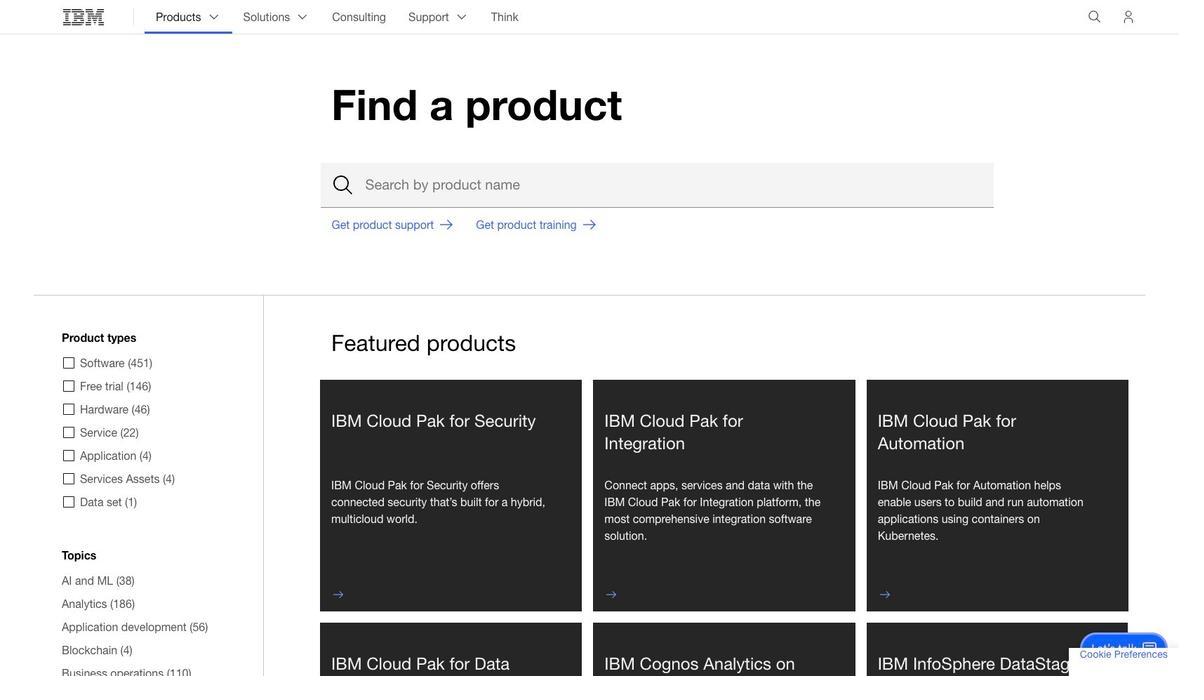 Task type: vqa. For each thing, say whether or not it's contained in the screenshot.
Let's talk element
yes



Task type: describe. For each thing, give the bounding box(es) containing it.
Search text field
[[321, 163, 994, 208]]

search element
[[321, 163, 994, 208]]

let's talk element
[[1092, 641, 1138, 657]]



